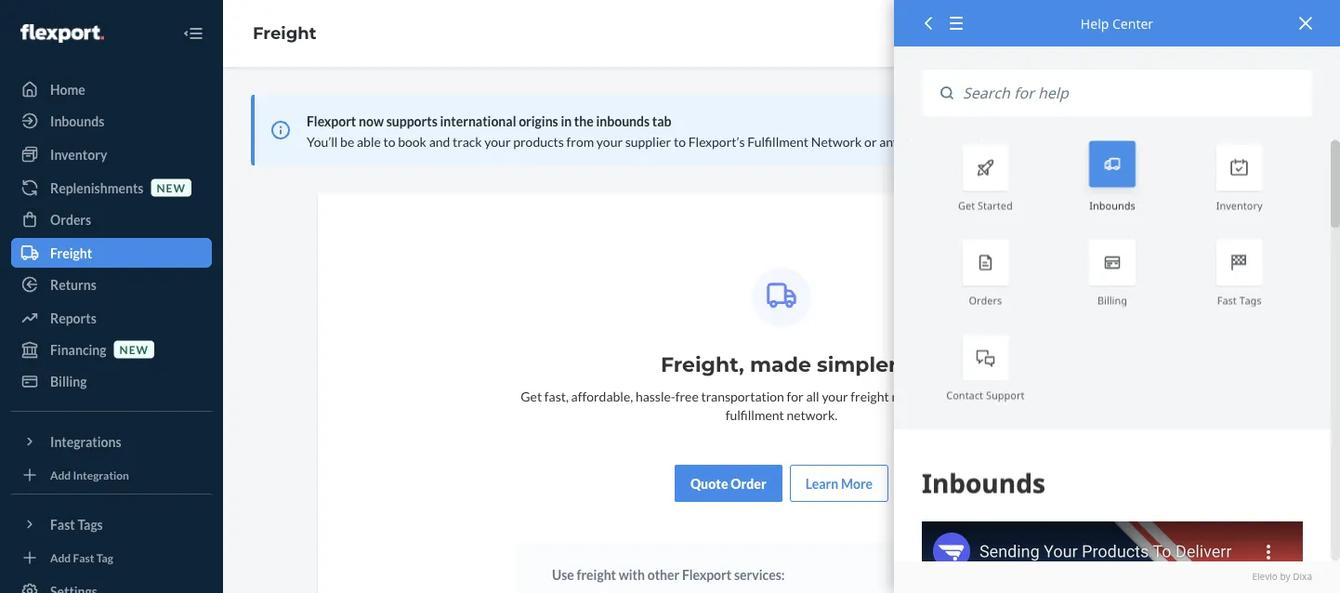 Task type: locate. For each thing, give the bounding box(es) containing it.
add fast tag
[[50, 551, 113, 564]]

1 vertical spatial flexport
[[995, 388, 1043, 404]]

1 vertical spatial add
[[50, 551, 71, 564]]

1 horizontal spatial orders
[[969, 293, 1002, 307]]

1 vertical spatial fast
[[50, 516, 75, 532]]

transportation
[[701, 388, 784, 404]]

1 vertical spatial tags
[[78, 516, 103, 532]]

freight down simpler.
[[851, 388, 889, 404]]

origins
[[519, 113, 558, 129]]

0 horizontal spatial freight link
[[11, 238, 212, 268]]

add left integration
[[50, 468, 71, 481]]

to right supplier
[[674, 133, 686, 149]]

1 horizontal spatial to
[[674, 133, 686, 149]]

services:
[[734, 567, 785, 582]]

center
[[1113, 14, 1154, 32]]

1 to from the left
[[383, 133, 396, 149]]

your right all
[[822, 388, 848, 404]]

the
[[574, 113, 594, 129], [973, 388, 992, 404]]

fast tags
[[1218, 293, 1262, 307], [50, 516, 103, 532]]

1 vertical spatial freight link
[[11, 238, 212, 268]]

1 horizontal spatial fast tags
[[1218, 293, 1262, 307]]

supports
[[386, 113, 438, 129]]

1 horizontal spatial tags
[[1240, 293, 1262, 307]]

1 vertical spatial get
[[521, 388, 542, 404]]

freight
[[851, 388, 889, 404], [577, 567, 616, 582]]

new up orders link
[[157, 181, 186, 194]]

now inside book now button
[[1265, 122, 1290, 138]]

0 vertical spatial inbounds
[[50, 113, 104, 129]]

1 vertical spatial fast tags
[[50, 516, 103, 532]]

the right in
[[574, 113, 594, 129]]

2 to from the left
[[674, 133, 686, 149]]

started
[[978, 198, 1013, 212]]

1 horizontal spatial inventory
[[1217, 198, 1263, 212]]

1 vertical spatial inventory
[[1217, 198, 1263, 212]]

flexport up the you'll
[[307, 113, 356, 129]]

0 vertical spatial fast
[[1218, 293, 1237, 307]]

flexport right contact
[[995, 388, 1043, 404]]

freight link right close navigation icon
[[253, 23, 317, 43]]

1 horizontal spatial flexport
[[682, 567, 732, 582]]

now for flexport
[[359, 113, 384, 129]]

get for get started
[[958, 198, 975, 212]]

tags
[[1240, 293, 1262, 307], [78, 516, 103, 532]]

0 horizontal spatial orders
[[50, 211, 91, 227]]

add left tag
[[50, 551, 71, 564]]

get left fast,
[[521, 388, 542, 404]]

get
[[958, 198, 975, 212], [521, 388, 542, 404]]

add integration link
[[11, 464, 212, 486]]

freight link
[[253, 23, 317, 43], [11, 238, 212, 268]]

inventory link
[[11, 139, 212, 169]]

0 horizontal spatial fast tags
[[50, 516, 103, 532]]

learn
[[806, 475, 839, 491]]

2 horizontal spatial flexport
[[995, 388, 1043, 404]]

1 horizontal spatial freight
[[253, 23, 317, 43]]

inbounds
[[50, 113, 104, 129], [1090, 198, 1136, 212]]

1 horizontal spatial get
[[958, 198, 975, 212]]

freight right 'use' in the left of the page
[[577, 567, 616, 582]]

1 vertical spatial billing
[[50, 373, 87, 389]]

inventory
[[50, 146, 107, 162], [1217, 198, 1263, 212]]

help
[[1081, 14, 1109, 32]]

be
[[340, 133, 354, 149]]

simpler.
[[817, 352, 903, 377]]

get inside get fast, affordable, hassle-free transportation for all your freight needs outside the flexport fulfillment network.
[[521, 388, 542, 404]]

freight, made simpler.
[[661, 352, 903, 377]]

freight right close navigation icon
[[253, 23, 317, 43]]

1 add from the top
[[50, 468, 71, 481]]

0 horizontal spatial get
[[521, 388, 542, 404]]

2 vertical spatial fast
[[73, 551, 94, 564]]

now up able
[[359, 113, 384, 129]]

0 horizontal spatial inbounds
[[50, 113, 104, 129]]

0 horizontal spatial inventory
[[50, 146, 107, 162]]

use freight with other flexport services:
[[552, 567, 785, 582]]

new down reports link
[[120, 342, 149, 356]]

0 vertical spatial billing
[[1098, 293, 1128, 307]]

your
[[485, 133, 511, 149], [597, 133, 623, 149], [984, 133, 1010, 149], [822, 388, 848, 404]]

freight,
[[661, 352, 744, 377]]

0 horizontal spatial the
[[574, 113, 594, 129]]

to
[[383, 133, 396, 149], [674, 133, 686, 149]]

freight
[[253, 23, 317, 43], [50, 245, 92, 261]]

0 horizontal spatial now
[[359, 113, 384, 129]]

0 horizontal spatial to
[[383, 133, 396, 149]]

free
[[676, 388, 699, 404]]

learn more link
[[790, 465, 889, 502]]

now
[[359, 113, 384, 129], [1265, 122, 1290, 138]]

1 vertical spatial freight
[[577, 567, 616, 582]]

fast
[[1218, 293, 1237, 307], [50, 516, 75, 532], [73, 551, 94, 564]]

0 vertical spatial get
[[958, 198, 975, 212]]

1 horizontal spatial new
[[157, 181, 186, 194]]

freight up returns
[[50, 245, 92, 261]]

inventory down 'book'
[[1217, 198, 1263, 212]]

your inside get fast, affordable, hassle-free transportation for all your freight needs outside the flexport fulfillment network.
[[822, 388, 848, 404]]

contact
[[947, 388, 984, 402]]

for
[[787, 388, 804, 404]]

0 vertical spatial freight link
[[253, 23, 317, 43]]

add fast tag link
[[11, 547, 212, 569]]

0 vertical spatial flexport
[[307, 113, 356, 129]]

made
[[750, 352, 811, 377]]

now right 'book'
[[1265, 122, 1290, 138]]

0 horizontal spatial billing
[[50, 373, 87, 389]]

1 vertical spatial the
[[973, 388, 992, 404]]

dixa
[[1293, 571, 1313, 583]]

get fast, affordable, hassle-free transportation for all your freight needs outside the flexport fulfillment network.
[[521, 388, 1043, 423]]

orders link
[[11, 205, 212, 234]]

1 horizontal spatial now
[[1265, 122, 1290, 138]]

0 vertical spatial freight
[[851, 388, 889, 404]]

inventory up the replenishments
[[50, 146, 107, 162]]

0 vertical spatial add
[[50, 468, 71, 481]]

now inside flexport now supports international origins in the inbounds tab you'll be able to book and track your products from your supplier to flexport's fulfillment network or any destination of your choosing.
[[359, 113, 384, 129]]

flexport right other
[[682, 567, 732, 582]]

to right able
[[383, 133, 396, 149]]

affordable,
[[571, 388, 633, 404]]

integrations
[[50, 434, 121, 449]]

1 vertical spatial new
[[120, 342, 149, 356]]

reports
[[50, 310, 96, 326]]

billing link
[[11, 366, 212, 396]]

1 horizontal spatial the
[[973, 388, 992, 404]]

0 vertical spatial the
[[574, 113, 594, 129]]

0 vertical spatial new
[[157, 181, 186, 194]]

new
[[157, 181, 186, 194], [120, 342, 149, 356]]

billing
[[1098, 293, 1128, 307], [50, 373, 87, 389]]

1 horizontal spatial billing
[[1098, 293, 1128, 307]]

2 add from the top
[[50, 551, 71, 564]]

0 horizontal spatial new
[[120, 342, 149, 356]]

or
[[865, 133, 877, 149]]

learn more button
[[806, 474, 873, 493]]

learn more
[[806, 475, 873, 491]]

1 horizontal spatial freight
[[851, 388, 889, 404]]

0 horizontal spatial flexport
[[307, 113, 356, 129]]

flexport
[[307, 113, 356, 129], [995, 388, 1043, 404], [682, 567, 732, 582]]

from
[[567, 133, 594, 149]]

0 horizontal spatial freight
[[50, 245, 92, 261]]

the right the outside
[[973, 388, 992, 404]]

1 horizontal spatial inbounds
[[1090, 198, 1136, 212]]

freight link up returns link
[[11, 238, 212, 268]]

your down inbounds
[[597, 133, 623, 149]]

by
[[1281, 571, 1291, 583]]

get left started
[[958, 198, 975, 212]]

2 vertical spatial flexport
[[682, 567, 732, 582]]

reports link
[[11, 303, 212, 333]]

the inside get fast, affordable, hassle-free transportation for all your freight needs outside the flexport fulfillment network.
[[973, 388, 992, 404]]

0 horizontal spatial tags
[[78, 516, 103, 532]]

orders
[[50, 211, 91, 227], [969, 293, 1002, 307]]

international
[[440, 113, 516, 129]]

freight inside get fast, affordable, hassle-free transportation for all your freight needs outside the flexport fulfillment network.
[[851, 388, 889, 404]]



Task type: vqa. For each thing, say whether or not it's contained in the screenshot.
25 button
no



Task type: describe. For each thing, give the bounding box(es) containing it.
any
[[880, 133, 900, 149]]

inbounds
[[596, 113, 650, 129]]

1 horizontal spatial freight link
[[253, 23, 317, 43]]

able
[[357, 133, 381, 149]]

1 vertical spatial inbounds
[[1090, 198, 1136, 212]]

home link
[[11, 74, 212, 104]]

0 horizontal spatial freight
[[577, 567, 616, 582]]

returns
[[50, 277, 97, 292]]

quote order
[[691, 475, 767, 491]]

book
[[398, 133, 427, 149]]

support
[[986, 388, 1025, 402]]

elevio by dixa
[[1253, 571, 1313, 583]]

all
[[806, 388, 820, 404]]

book now button
[[1232, 121, 1290, 139]]

elevio by dixa link
[[922, 571, 1313, 584]]

home
[[50, 81, 85, 97]]

network
[[811, 133, 862, 149]]

you'll
[[307, 133, 338, 149]]

close navigation image
[[182, 22, 205, 45]]

fast tags inside dropdown button
[[50, 516, 103, 532]]

get started
[[958, 198, 1013, 212]]

needs
[[892, 388, 926, 404]]

quote
[[691, 475, 728, 491]]

network.
[[787, 407, 838, 423]]

financing
[[50, 342, 107, 357]]

products
[[513, 133, 564, 149]]

more
[[841, 475, 873, 491]]

your right of
[[984, 133, 1010, 149]]

fulfillment
[[726, 407, 784, 423]]

in
[[561, 113, 572, 129]]

fast inside dropdown button
[[50, 516, 75, 532]]

tab
[[652, 113, 672, 129]]

Search search field
[[954, 70, 1313, 117]]

0 vertical spatial tags
[[1240, 293, 1262, 307]]

new for financing
[[120, 342, 149, 356]]

quote order button
[[675, 465, 782, 502]]

hassle-
[[636, 388, 676, 404]]

replenishments
[[50, 180, 144, 196]]

inbounds link
[[11, 106, 212, 136]]

returns link
[[11, 270, 212, 299]]

other
[[648, 567, 680, 582]]

supplier
[[625, 133, 671, 149]]

and
[[429, 133, 450, 149]]

flexport inside get fast, affordable, hassle-free transportation for all your freight needs outside the flexport fulfillment network.
[[995, 388, 1043, 404]]

integrations button
[[11, 427, 212, 456]]

add integration
[[50, 468, 129, 481]]

fast,
[[545, 388, 569, 404]]

tag
[[96, 551, 113, 564]]

get for get fast, affordable, hassle-free transportation for all your freight needs outside the flexport fulfillment network.
[[521, 388, 542, 404]]

book now
[[1232, 122, 1290, 138]]

integration
[[73, 468, 129, 481]]

add for add integration
[[50, 468, 71, 481]]

flexport logo image
[[20, 24, 104, 43]]

outside
[[928, 388, 971, 404]]

tags inside dropdown button
[[78, 516, 103, 532]]

fast tags button
[[11, 509, 212, 539]]

1 vertical spatial orders
[[969, 293, 1002, 307]]

the inside flexport now supports international origins in the inbounds tab you'll be able to book and track your products from your supplier to flexport's fulfillment network or any destination of your choosing.
[[574, 113, 594, 129]]

now for book
[[1265, 122, 1290, 138]]

use
[[552, 567, 574, 582]]

your down the international
[[485, 133, 511, 149]]

0 vertical spatial orders
[[50, 211, 91, 227]]

0 vertical spatial freight
[[253, 23, 317, 43]]

0 vertical spatial fast tags
[[1218, 293, 1262, 307]]

fulfillment
[[748, 133, 809, 149]]

choosing.
[[1012, 133, 1066, 149]]

with
[[619, 567, 645, 582]]

flexport inside flexport now supports international origins in the inbounds tab you'll be able to book and track your products from your supplier to flexport's fulfillment network or any destination of your choosing.
[[307, 113, 356, 129]]

flexport's
[[688, 133, 745, 149]]

0 vertical spatial inventory
[[50, 146, 107, 162]]

of
[[969, 133, 981, 149]]

track
[[453, 133, 482, 149]]

add for add fast tag
[[50, 551, 71, 564]]

destination
[[902, 133, 967, 149]]

new for replenishments
[[157, 181, 186, 194]]

order
[[731, 475, 767, 491]]

billing inside "link"
[[50, 373, 87, 389]]

1 vertical spatial freight
[[50, 245, 92, 261]]

contact support
[[947, 388, 1025, 402]]

book
[[1232, 122, 1263, 138]]

elevio
[[1253, 571, 1278, 583]]

flexport now supports international origins in the inbounds tab you'll be able to book and track your products from your supplier to flexport's fulfillment network or any destination of your choosing.
[[307, 113, 1066, 149]]

help center
[[1081, 14, 1154, 32]]



